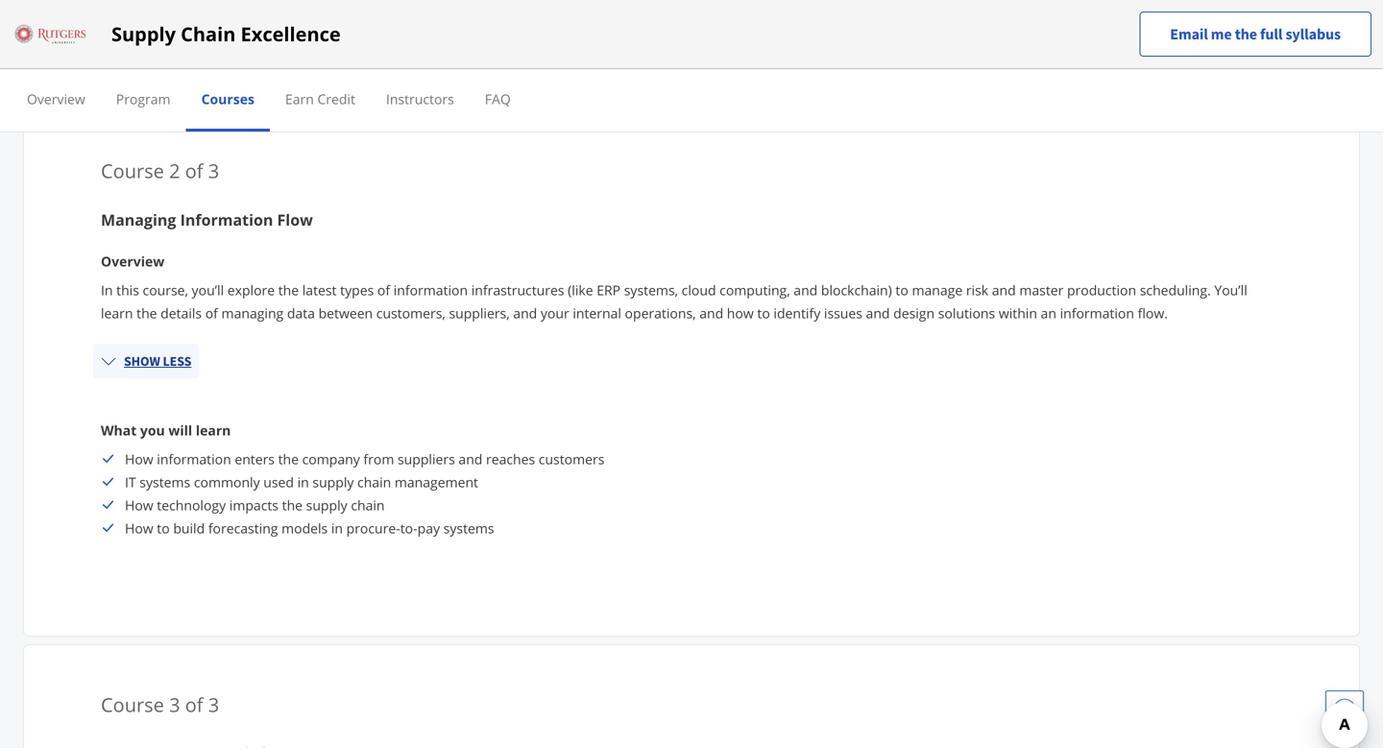 Task type: describe. For each thing, give the bounding box(es) containing it.
how for how technology impacts the supply chain
[[125, 496, 153, 514]]

(like
[[568, 281, 593, 299]]

company
[[302, 450, 360, 468]]

and right risk
[[992, 281, 1016, 299]]

issues
[[824, 304, 862, 322]]

in this course, you'll explore the latest types of information infrastructures (like erp systems, cloud computing, and blockchain) to manage risk and master production scheduling. you'll learn the details of managing data between customers, suppliers, and your internal operations, and how to identify issues and design solutions within an information flow.
[[101, 281, 1247, 322]]

me
[[1211, 24, 1232, 44]]

0 horizontal spatial in
[[297, 473, 309, 491]]

managing information flow
[[101, 209, 313, 230]]

0 vertical spatial chain
[[357, 473, 391, 491]]

certificate menu element
[[12, 69, 1372, 132]]

manage
[[912, 281, 963, 299]]

management
[[395, 473, 478, 491]]

explore
[[227, 281, 275, 299]]

instructors
[[386, 90, 454, 108]]

how for how information enters the company from suppliers and reaches customers
[[125, 450, 153, 468]]

operations,
[[625, 304, 696, 322]]

learn inside in this course, you'll explore the latest types of information infrastructures (like erp systems, cloud computing, and blockchain) to manage risk and master production scheduling. you'll learn the details of managing data between customers, suppliers, and your internal operations, and how to identify issues and design solutions within an information flow.
[[101, 304, 133, 322]]

managing
[[221, 304, 284, 322]]

what you will learn
[[101, 421, 231, 439]]

suppliers
[[398, 450, 455, 468]]

in
[[101, 281, 113, 299]]

the down it systems commonly used in supply chain management
[[282, 496, 303, 514]]

types
[[340, 281, 374, 299]]

3 for 2
[[208, 157, 219, 184]]

systems,
[[624, 281, 678, 299]]

less
[[163, 352, 191, 370]]

supply chain excellence
[[111, 21, 341, 47]]

0 horizontal spatial information
[[157, 450, 231, 468]]

help center image
[[1333, 698, 1356, 721]]

3 for 3
[[208, 691, 219, 718]]

earn credit
[[285, 90, 355, 108]]

course for course 2 of 3
[[101, 157, 164, 184]]

1 horizontal spatial systems
[[443, 519, 494, 537]]

solutions
[[938, 304, 995, 322]]

earn credit link
[[285, 90, 355, 108]]

to-
[[400, 519, 417, 537]]

risk
[[966, 281, 988, 299]]

identify
[[774, 304, 821, 322]]

the down course,
[[137, 304, 157, 322]]

program link
[[116, 90, 171, 108]]

1 horizontal spatial information
[[394, 281, 468, 299]]

master
[[1019, 281, 1064, 299]]

program
[[116, 90, 171, 108]]

1 horizontal spatial overview
[[101, 252, 164, 270]]

earn
[[285, 90, 314, 108]]

an
[[1041, 304, 1056, 322]]

will
[[168, 421, 192, 439]]

and down "cloud"
[[699, 304, 723, 322]]

2 horizontal spatial information
[[1060, 304, 1134, 322]]

and down blockchain)
[[866, 304, 890, 322]]

0 horizontal spatial to
[[157, 519, 170, 537]]

how for how to build forecasting models in procure-to-pay systems
[[125, 519, 153, 537]]

how information enters the company from suppliers and reaches customers
[[125, 450, 605, 468]]

2
[[169, 157, 180, 184]]

1 horizontal spatial to
[[757, 304, 770, 322]]

within
[[999, 304, 1037, 322]]

design
[[893, 304, 935, 322]]

course 2 of 3
[[101, 157, 219, 184]]

you'll
[[1214, 281, 1247, 299]]

show less
[[124, 352, 191, 370]]

pay
[[417, 519, 440, 537]]

1 vertical spatial supply
[[306, 496, 347, 514]]

impacts
[[229, 496, 279, 514]]

supply
[[111, 21, 176, 47]]

and left reaches
[[459, 450, 483, 468]]

production
[[1067, 281, 1136, 299]]

customers,
[[376, 304, 445, 322]]

the up data
[[278, 281, 299, 299]]

this
[[116, 281, 139, 299]]

syllabus
[[1286, 24, 1341, 44]]

how to build forecasting models in procure-to-pay systems
[[125, 519, 494, 537]]

the up 'used'
[[278, 450, 299, 468]]



Task type: vqa. For each thing, say whether or not it's contained in the screenshot.
the Week 1 in the left of the page
no



Task type: locate. For each thing, give the bounding box(es) containing it.
reaches
[[486, 450, 535, 468]]

computing,
[[720, 281, 790, 299]]

1 vertical spatial chain
[[351, 496, 385, 514]]

latest
[[302, 281, 337, 299]]

in
[[297, 473, 309, 491], [331, 519, 343, 537]]

faq link
[[485, 90, 511, 108]]

how technology impacts the supply chain
[[125, 496, 385, 514]]

forecasting
[[208, 519, 278, 537]]

cloud
[[682, 281, 716, 299]]

from
[[363, 450, 394, 468]]

to
[[896, 281, 908, 299], [757, 304, 770, 322], [157, 519, 170, 537]]

infrastructures
[[471, 281, 564, 299]]

course
[[101, 157, 164, 184], [101, 691, 164, 718]]

email me the full syllabus button
[[1139, 12, 1372, 57]]

1 vertical spatial course
[[101, 691, 164, 718]]

and down infrastructures
[[513, 304, 537, 322]]

customers
[[539, 450, 605, 468]]

systems
[[140, 473, 190, 491], [443, 519, 494, 537]]

suppliers,
[[449, 304, 510, 322]]

0 vertical spatial information
[[394, 281, 468, 299]]

0 vertical spatial systems
[[140, 473, 190, 491]]

what
[[101, 421, 137, 439]]

0 vertical spatial to
[[896, 281, 908, 299]]

1 vertical spatial how
[[125, 496, 153, 514]]

overview down rutgers university image
[[27, 90, 85, 108]]

overview inside certificate menu element
[[27, 90, 85, 108]]

you'll
[[192, 281, 224, 299]]

to up design
[[896, 281, 908, 299]]

1 vertical spatial information
[[1060, 304, 1134, 322]]

information
[[180, 209, 273, 230]]

details
[[161, 304, 202, 322]]

1 vertical spatial in
[[331, 519, 343, 537]]

learn right will
[[196, 421, 231, 439]]

0 vertical spatial course
[[101, 157, 164, 184]]

chain
[[357, 473, 391, 491], [351, 496, 385, 514]]

how
[[125, 450, 153, 468], [125, 496, 153, 514], [125, 519, 153, 537]]

overview link
[[27, 90, 85, 108]]

3 how from the top
[[125, 519, 153, 537]]

internal
[[573, 304, 621, 322]]

2 course from the top
[[101, 691, 164, 718]]

email me the full syllabus
[[1170, 24, 1341, 44]]

0 vertical spatial in
[[297, 473, 309, 491]]

blockchain)
[[821, 281, 892, 299]]

1 vertical spatial systems
[[443, 519, 494, 537]]

and up identify
[[794, 281, 818, 299]]

0 horizontal spatial learn
[[101, 304, 133, 322]]

between
[[318, 304, 373, 322]]

rutgers university image
[[12, 19, 88, 49]]

data
[[287, 304, 315, 322]]

0 vertical spatial how
[[125, 450, 153, 468]]

it systems commonly used in supply chain management
[[125, 473, 478, 491]]

supply up how to build forecasting models in procure-to-pay systems
[[306, 496, 347, 514]]

supply down company
[[313, 473, 354, 491]]

chain down from
[[357, 473, 391, 491]]

2 vertical spatial how
[[125, 519, 153, 537]]

3
[[208, 157, 219, 184], [169, 691, 180, 718], [208, 691, 219, 718]]

and
[[794, 281, 818, 299], [992, 281, 1016, 299], [513, 304, 537, 322], [699, 304, 723, 322], [866, 304, 890, 322], [459, 450, 483, 468]]

information down will
[[157, 450, 231, 468]]

systems right it
[[140, 473, 190, 491]]

2 horizontal spatial to
[[896, 281, 908, 299]]

full
[[1260, 24, 1283, 44]]

1 vertical spatial to
[[757, 304, 770, 322]]

scheduling.
[[1140, 281, 1211, 299]]

used
[[263, 473, 294, 491]]

enters
[[235, 450, 275, 468]]

information down 'production'
[[1060, 304, 1134, 322]]

1 course from the top
[[101, 157, 164, 184]]

overview
[[27, 90, 85, 108], [101, 252, 164, 270]]

it
[[125, 473, 136, 491]]

1 how from the top
[[125, 450, 153, 468]]

excellence
[[241, 21, 341, 47]]

0 horizontal spatial systems
[[140, 473, 190, 491]]

overview up this
[[101, 252, 164, 270]]

1 vertical spatial learn
[[196, 421, 231, 439]]

in right 'used'
[[297, 473, 309, 491]]

learn
[[101, 304, 133, 322], [196, 421, 231, 439]]

procure-
[[346, 519, 400, 537]]

models
[[282, 519, 328, 537]]

0 vertical spatial supply
[[313, 473, 354, 491]]

the right the me
[[1235, 24, 1257, 44]]

technology
[[157, 496, 226, 514]]

0 horizontal spatial overview
[[27, 90, 85, 108]]

show less button
[[93, 344, 199, 378]]

1 vertical spatial overview
[[101, 252, 164, 270]]

chain up procure-
[[351, 496, 385, 514]]

credit
[[317, 90, 355, 108]]

the inside button
[[1235, 24, 1257, 44]]

your
[[541, 304, 569, 322]]

course 3 of 3
[[101, 691, 219, 718]]

the
[[1235, 24, 1257, 44], [278, 281, 299, 299], [137, 304, 157, 322], [278, 450, 299, 468], [282, 496, 303, 514]]

how
[[727, 304, 754, 322]]

instructors link
[[386, 90, 454, 108]]

faq
[[485, 90, 511, 108]]

course for course 3 of 3
[[101, 691, 164, 718]]

flow
[[277, 209, 313, 230]]

chain
[[181, 21, 236, 47]]

in right models
[[331, 519, 343, 537]]

you
[[140, 421, 165, 439]]

information up 'customers,'
[[394, 281, 468, 299]]

0 vertical spatial overview
[[27, 90, 85, 108]]

email
[[1170, 24, 1208, 44]]

commonly
[[194, 473, 260, 491]]

flow.
[[1138, 304, 1168, 322]]

managing
[[101, 209, 176, 230]]

course,
[[143, 281, 188, 299]]

0 vertical spatial learn
[[101, 304, 133, 322]]

2 how from the top
[[125, 496, 153, 514]]

to right how
[[757, 304, 770, 322]]

1 horizontal spatial in
[[331, 519, 343, 537]]

build
[[173, 519, 205, 537]]

to left build
[[157, 519, 170, 537]]

show
[[124, 352, 160, 370]]

1 horizontal spatial learn
[[196, 421, 231, 439]]

erp
[[597, 281, 621, 299]]

learn down in
[[101, 304, 133, 322]]

2 vertical spatial information
[[157, 450, 231, 468]]

systems right the pay
[[443, 519, 494, 537]]

courses
[[201, 90, 254, 108]]

2 vertical spatial to
[[157, 519, 170, 537]]

information
[[394, 281, 468, 299], [1060, 304, 1134, 322], [157, 450, 231, 468]]

courses link
[[201, 90, 254, 108]]



